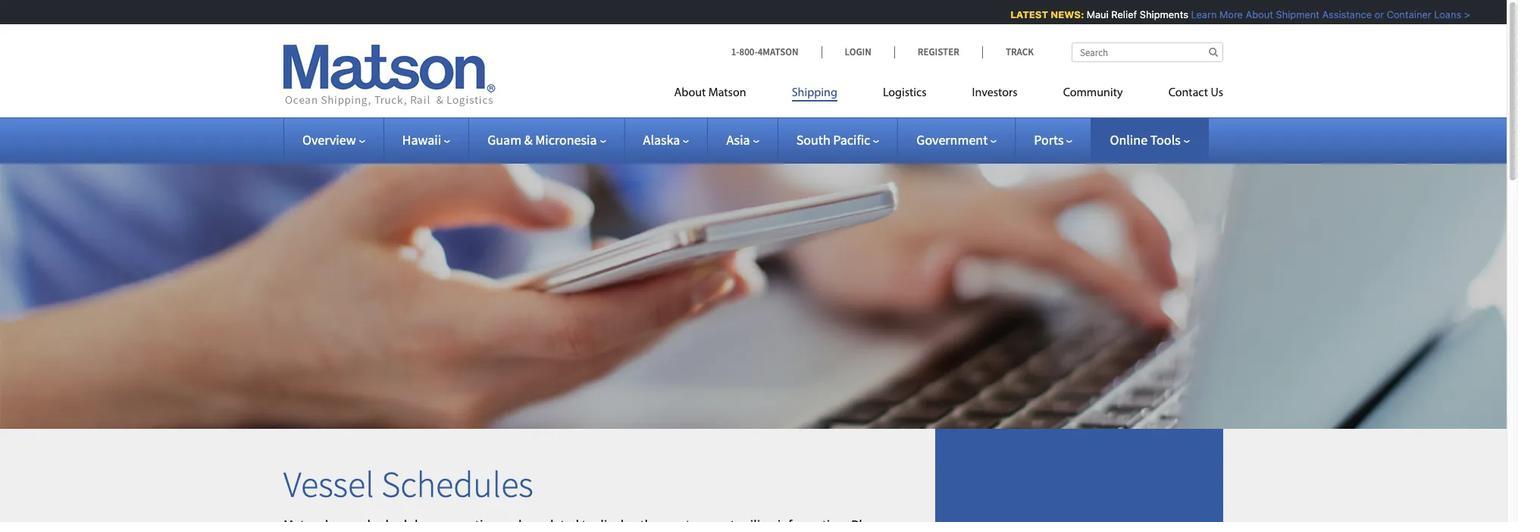 Task type: locate. For each thing, give the bounding box(es) containing it.
overview link
[[303, 131, 365, 149]]

tools
[[1151, 131, 1181, 149]]

None search field
[[1072, 42, 1224, 62]]

section
[[917, 429, 1243, 522]]

online tools link
[[1110, 131, 1190, 149]]

ports
[[1034, 131, 1064, 149]]

1-
[[731, 45, 740, 58]]

blue matson logo with ocean, shipping, truck, rail and logistics written beneath it. image
[[284, 45, 496, 107]]

guam & micronesia link
[[488, 131, 606, 149]]

relief
[[1107, 8, 1133, 20]]

hawaii link
[[402, 131, 450, 149]]

0 vertical spatial about
[[1242, 8, 1269, 20]]

shipment
[[1272, 8, 1316, 20]]

government link
[[917, 131, 997, 149]]

track
[[1006, 45, 1034, 58]]

4matson
[[758, 45, 799, 58]]

search image
[[1209, 47, 1218, 57]]

1 horizontal spatial about
[[1242, 8, 1269, 20]]

about matson link
[[674, 80, 769, 111]]

800-
[[740, 45, 758, 58]]

guam & micronesia
[[488, 131, 597, 149]]

logistics link
[[860, 80, 950, 111]]

register
[[918, 45, 960, 58]]

latest
[[1006, 8, 1044, 20]]

more
[[1216, 8, 1239, 20]]

shipments
[[1136, 8, 1184, 20]]

latest news: maui relief shipments learn more about shipment assistance or container loans >
[[1006, 8, 1466, 20]]

pacific
[[833, 131, 871, 149]]

shipping link
[[769, 80, 860, 111]]

register link
[[894, 45, 983, 58]]

overview
[[303, 131, 356, 149]]

about left the matson
[[674, 87, 706, 99]]

0 horizontal spatial about
[[674, 87, 706, 99]]

vessel schedules
[[284, 462, 534, 507]]

top menu navigation
[[674, 80, 1224, 111]]

guam
[[488, 131, 522, 149]]

about
[[1242, 8, 1269, 20], [674, 87, 706, 99]]

or
[[1371, 8, 1380, 20]]

about right more
[[1242, 8, 1269, 20]]

online tools
[[1110, 131, 1181, 149]]

login link
[[821, 45, 894, 58]]

learn
[[1187, 8, 1213, 20]]

vessel
[[284, 462, 374, 507]]

hawaii
[[402, 131, 441, 149]]

&
[[524, 131, 533, 149]]

1 vertical spatial about
[[674, 87, 706, 99]]

container
[[1383, 8, 1428, 20]]



Task type: describe. For each thing, give the bounding box(es) containing it.
loans
[[1430, 8, 1458, 20]]

>
[[1460, 8, 1466, 20]]

micronesia
[[535, 131, 597, 149]]

contact
[[1169, 87, 1209, 99]]

logistics
[[883, 87, 927, 99]]

about matson
[[674, 87, 747, 99]]

south pacific link
[[797, 131, 880, 149]]

investors link
[[950, 80, 1041, 111]]

schedules
[[381, 462, 534, 507]]

south pacific
[[797, 131, 871, 149]]

1-800-4matson
[[731, 45, 799, 58]]

shipping
[[792, 87, 838, 99]]

Search search field
[[1072, 42, 1224, 62]]

customer inputing information via laptop to matson's online tools. image
[[0, 140, 1507, 429]]

us
[[1211, 87, 1224, 99]]

news:
[[1047, 8, 1080, 20]]

learn more about shipment assistance or container loans > link
[[1187, 8, 1466, 20]]

community
[[1063, 87, 1123, 99]]

south
[[797, 131, 831, 149]]

online
[[1110, 131, 1148, 149]]

government
[[917, 131, 988, 149]]

maui
[[1083, 8, 1105, 20]]

alaska
[[643, 131, 680, 149]]

about inside about matson link
[[674, 87, 706, 99]]

login
[[845, 45, 872, 58]]

asia
[[727, 131, 750, 149]]

assistance
[[1318, 8, 1368, 20]]

track link
[[983, 45, 1034, 58]]

community link
[[1041, 80, 1146, 111]]

contact us
[[1169, 87, 1224, 99]]

investors
[[972, 87, 1018, 99]]

ports link
[[1034, 131, 1073, 149]]

asia link
[[727, 131, 759, 149]]

alaska link
[[643, 131, 689, 149]]

contact us link
[[1146, 80, 1224, 111]]

1-800-4matson link
[[731, 45, 821, 58]]

matson
[[709, 87, 747, 99]]



Task type: vqa. For each thing, say whether or not it's contained in the screenshot.
Ports
yes



